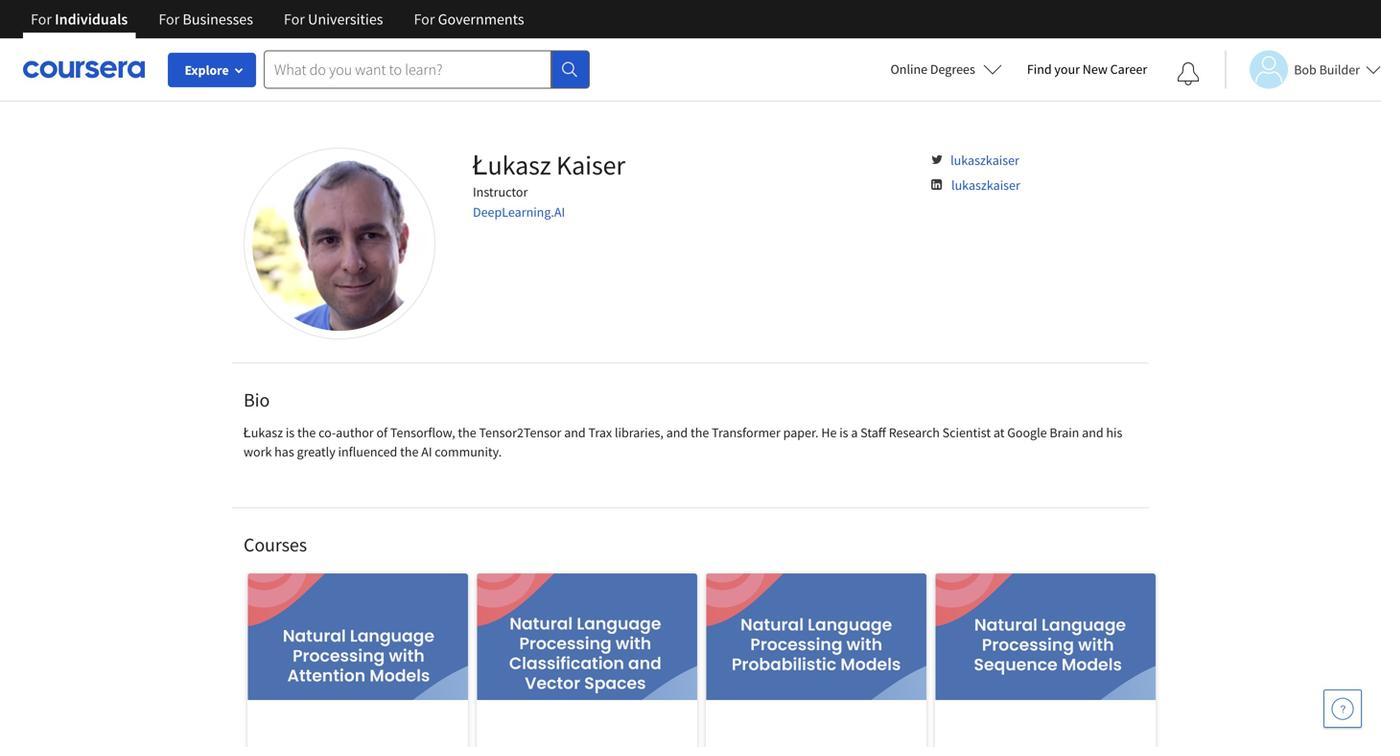 Task type: vqa. For each thing, say whether or not it's contained in the screenshot.
(อัตโนมัติ),
no



Task type: locate. For each thing, give the bounding box(es) containing it.
1 vertical spatial lukaszkaiser
[[952, 177, 1021, 194]]

2 horizontal spatial and
[[1083, 424, 1104, 441]]

1 is from the left
[[286, 424, 295, 441]]

and right libraries, at the left of the page
[[667, 424, 688, 441]]

influenced
[[338, 443, 398, 461]]

for left the individuals
[[31, 10, 52, 29]]

find your new career
[[1028, 60, 1148, 78]]

community.
[[435, 443, 502, 461]]

łukasz up the instructor
[[473, 148, 551, 182]]

the left ai in the left bottom of the page
[[400, 443, 419, 461]]

libraries,
[[615, 424, 664, 441]]

ai
[[422, 443, 432, 461]]

1 horizontal spatial łukasz
[[473, 148, 551, 182]]

for governments
[[414, 10, 525, 29]]

3 for from the left
[[284, 10, 305, 29]]

deeplearning.ai
[[473, 203, 565, 221]]

0 horizontal spatial is
[[286, 424, 295, 441]]

for for individuals
[[31, 10, 52, 29]]

for left 'universities'
[[284, 10, 305, 29]]

0 horizontal spatial and
[[565, 424, 586, 441]]

is left a
[[840, 424, 849, 441]]

explore
[[185, 61, 229, 79]]

is up has
[[286, 424, 295, 441]]

0 horizontal spatial łukasz
[[244, 424, 283, 441]]

find your new career link
[[1018, 58, 1158, 82]]

instructor
[[473, 183, 528, 201]]

0 vertical spatial łukasz
[[473, 148, 551, 182]]

None search field
[[264, 50, 590, 89]]

4 for from the left
[[414, 10, 435, 29]]

1 vertical spatial łukasz
[[244, 424, 283, 441]]

and
[[565, 424, 586, 441], [667, 424, 688, 441], [1083, 424, 1104, 441]]

your
[[1055, 60, 1081, 78]]

is
[[286, 424, 295, 441], [840, 424, 849, 441]]

degrees
[[931, 60, 976, 78]]

online degrees button
[[876, 48, 1018, 90]]

kaiser
[[557, 148, 626, 182]]

lukaszkaiser link
[[951, 152, 1020, 169], [952, 177, 1021, 194]]

a
[[852, 424, 858, 441]]

łukasz inside łukasz is the co-author of tensorflow, the tensor2tensor and trax libraries, and the transformer paper. he is a staff research scientist at google brain and his work has greatly influenced the ai community.
[[244, 424, 283, 441]]

for up what do you want to learn? text field
[[414, 10, 435, 29]]

the
[[297, 424, 316, 441], [458, 424, 477, 441], [691, 424, 710, 441], [400, 443, 419, 461]]

łukasz
[[473, 148, 551, 182], [244, 424, 283, 441]]

0 vertical spatial lukaszkaiser link
[[951, 152, 1020, 169]]

bob builder button
[[1226, 50, 1382, 89]]

for left businesses
[[159, 10, 180, 29]]

of
[[377, 424, 388, 441]]

2 for from the left
[[159, 10, 180, 29]]

he
[[822, 424, 837, 441]]

co-
[[319, 424, 336, 441]]

bob builder
[[1295, 61, 1361, 78]]

1 and from the left
[[565, 424, 586, 441]]

and left his at the right bottom of the page
[[1083, 424, 1104, 441]]

staff
[[861, 424, 887, 441]]

for universities
[[284, 10, 383, 29]]

brain
[[1050, 424, 1080, 441]]

1 for from the left
[[31, 10, 52, 29]]

and left trax
[[565, 424, 586, 441]]

0 vertical spatial lukaszkaiser
[[951, 152, 1020, 169]]

online
[[891, 60, 928, 78]]

for
[[31, 10, 52, 29], [159, 10, 180, 29], [284, 10, 305, 29], [414, 10, 435, 29]]

1 horizontal spatial is
[[840, 424, 849, 441]]

lukaszkaiser for the top lukaszkaiser link
[[951, 152, 1020, 169]]

łukasz inside łukasz kaiser instructor deeplearning.ai
[[473, 148, 551, 182]]

at
[[994, 424, 1005, 441]]

the up community.
[[458, 424, 477, 441]]

the left the co-
[[297, 424, 316, 441]]

łukasz up "work"
[[244, 424, 283, 441]]

łukasz kaiser instructor deeplearning.ai
[[473, 148, 626, 221]]

help center image
[[1332, 698, 1355, 721]]

lukaszkaiser
[[951, 152, 1020, 169], [952, 177, 1021, 194]]

for businesses
[[159, 10, 253, 29]]

scientist
[[943, 424, 991, 441]]

1 horizontal spatial and
[[667, 424, 688, 441]]

2 is from the left
[[840, 424, 849, 441]]

tensorflow,
[[391, 424, 455, 441]]



Task type: describe. For each thing, give the bounding box(es) containing it.
lukaszkaiser for lukaszkaiser link to the bottom
[[952, 177, 1021, 194]]

his
[[1107, 424, 1123, 441]]

łukasz for is
[[244, 424, 283, 441]]

explore button
[[168, 53, 256, 87]]

for individuals
[[31, 10, 128, 29]]

1 vertical spatial lukaszkaiser link
[[952, 177, 1021, 194]]

author
[[336, 424, 374, 441]]

bob
[[1295, 61, 1317, 78]]

What do you want to learn? text field
[[264, 50, 552, 89]]

has
[[275, 443, 294, 461]]

for for governments
[[414, 10, 435, 29]]

2 and from the left
[[667, 424, 688, 441]]

3 and from the left
[[1083, 424, 1104, 441]]

profile image
[[244, 148, 436, 340]]

builder
[[1320, 61, 1361, 78]]

research
[[889, 424, 940, 441]]

greatly
[[297, 443, 336, 461]]

łukasz is the co-author of tensorflow, the tensor2tensor and trax libraries, and the transformer paper. he is a staff research scientist at google brain and his work has greatly influenced the ai community.
[[244, 424, 1123, 461]]

for for universities
[[284, 10, 305, 29]]

banner navigation
[[15, 0, 540, 38]]

deeplearning.ai link
[[473, 203, 565, 221]]

the left transformer
[[691, 424, 710, 441]]

transformer
[[712, 424, 781, 441]]

bio
[[244, 388, 270, 412]]

governments
[[438, 10, 525, 29]]

łukasz for kaiser
[[473, 148, 551, 182]]

paper.
[[784, 424, 819, 441]]

online degrees
[[891, 60, 976, 78]]

courses
[[244, 533, 307, 557]]

find
[[1028, 60, 1052, 78]]

new
[[1083, 60, 1108, 78]]

trax
[[589, 424, 612, 441]]

individuals
[[55, 10, 128, 29]]

show notifications image
[[1178, 62, 1201, 85]]

for for businesses
[[159, 10, 180, 29]]

career
[[1111, 60, 1148, 78]]

businesses
[[183, 10, 253, 29]]

universities
[[308, 10, 383, 29]]

tensor2tensor
[[479, 424, 562, 441]]

coursera image
[[23, 54, 145, 85]]

work
[[244, 443, 272, 461]]

google
[[1008, 424, 1048, 441]]



